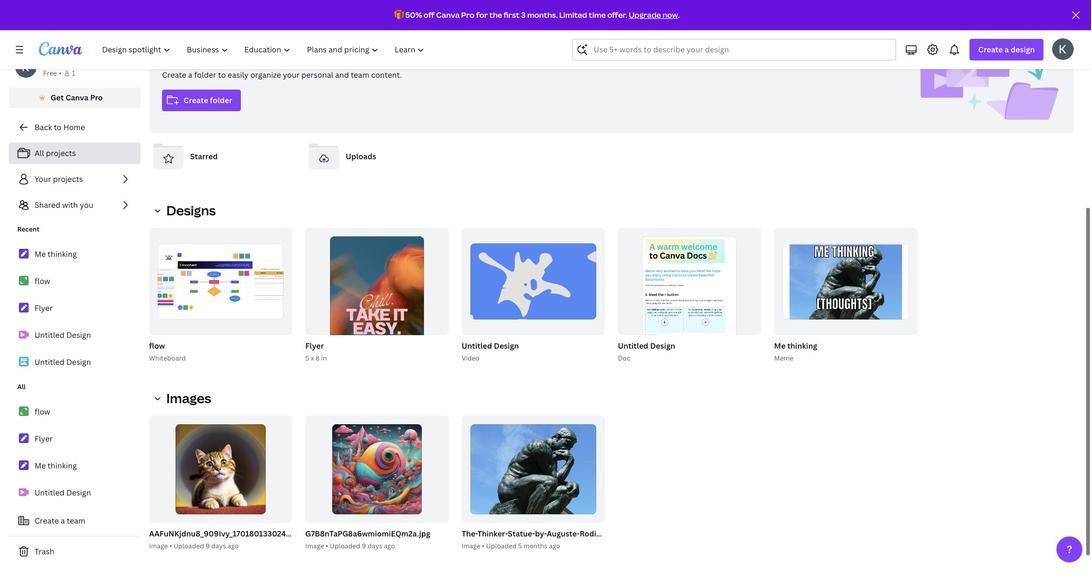 Task type: vqa. For each thing, say whether or not it's contained in the screenshot.
G7B8nTaPG8a6wmiomiEQm2a.jpg's UPLOADED
yes



Task type: locate. For each thing, give the bounding box(es) containing it.
folder inside the create folder button
[[210, 95, 232, 105]]

a inside button
[[61, 516, 65, 526]]

1 untitled design link from the top
[[9, 324, 140, 347]]

0 horizontal spatial a
[[61, 516, 65, 526]]

0 horizontal spatial team
[[67, 516, 85, 526]]

2 9 from the left
[[362, 542, 366, 551]]

1 horizontal spatial image
[[305, 542, 324, 551]]

untitled design link for flow
[[9, 482, 140, 504]]

0 vertical spatial untitled design
[[35, 330, 91, 340]]

flyer inside flyer 5 x 8 in
[[305, 341, 324, 351]]

0 vertical spatial canva
[[436, 10, 460, 20]]

back to home link
[[9, 117, 140, 138]]

1 horizontal spatial with
[[234, 48, 255, 60]]

days
[[211, 542, 226, 551], [368, 542, 382, 551]]

uploaded down thinker-
[[486, 542, 517, 551]]

untitled design button for untitled design doc
[[618, 340, 675, 353]]

back
[[35, 122, 52, 132]]

1 horizontal spatial ago
[[384, 542, 395, 551]]

3 untitled design link from the top
[[9, 482, 140, 504]]

0 horizontal spatial 9
[[206, 542, 210, 551]]

9 down g7b8ntapg8a6wmiomieqm2a.jpg button
[[362, 542, 366, 551]]

5 inside flyer 5 x 8 in
[[305, 354, 309, 363]]

create down stay
[[162, 70, 186, 80]]

1 vertical spatial thinking
[[787, 341, 817, 351]]

by-
[[535, 529, 547, 539]]

all projects link
[[9, 143, 140, 164]]

1 horizontal spatial untitled design button
[[618, 340, 675, 353]]

0 horizontal spatial image
[[149, 542, 168, 551]]

untitled for 2nd untitled design link from the top
[[35, 357, 64, 367]]

create
[[978, 44, 1003, 55], [162, 70, 186, 80], [184, 95, 208, 105], [35, 516, 59, 526]]

me thinking
[[35, 249, 77, 259], [35, 461, 77, 471]]

ago inside g7b8ntapg8a6wmiomieqm2a.jpg image • uploaded 9 days ago
[[384, 542, 395, 551]]

create for create a team
[[35, 516, 59, 526]]

0 horizontal spatial untitled design button
[[462, 340, 519, 353]]

1 horizontal spatial a
[[188, 70, 192, 80]]

5 down statue-
[[518, 542, 522, 551]]

recent
[[17, 225, 39, 234]]

ago inside the aafunkjdnu8_909ivy_1701801330242.png image • uploaded 9 days ago
[[228, 542, 239, 551]]

create inside dropdown button
[[978, 44, 1003, 55]]

pro up 'back to home' link
[[90, 92, 103, 103]]

home
[[63, 122, 85, 132]]

0 vertical spatial projects
[[46, 148, 76, 158]]

organized
[[185, 48, 232, 60]]

months
[[524, 542, 547, 551]]

folder
[[194, 70, 216, 80], [210, 95, 232, 105]]

1 vertical spatial flyer
[[305, 341, 324, 351]]

flyer 5 x 8 in
[[305, 341, 327, 363]]

projects for your projects
[[53, 174, 83, 184]]

untitled
[[35, 330, 64, 340], [618, 341, 648, 351], [462, 341, 492, 351], [35, 357, 64, 367], [35, 488, 64, 498]]

1 9 from the left
[[206, 542, 210, 551]]

uploads
[[346, 151, 376, 161]]

a for design
[[1005, 44, 1009, 55]]

0 vertical spatial all
[[35, 148, 44, 158]]

1 vertical spatial team
[[67, 516, 85, 526]]

rodin.jpg
[[580, 529, 614, 539]]

days for g7b8ntapg8a6wmiomieqm2a.jpg
[[368, 542, 382, 551]]

5 inside the-thinker-statue-by-auguste-rodin.jpg image • uploaded 5 months ago
[[518, 542, 522, 551]]

9 inside g7b8ntapg8a6wmiomieqm2a.jpg image • uploaded 9 days ago
[[362, 542, 366, 551]]

with left you on the left top of the page
[[62, 200, 78, 210]]

flyer for 1st flyer link from the bottom
[[35, 434, 53, 444]]

to right back
[[54, 122, 62, 132]]

1 vertical spatial a
[[188, 70, 192, 80]]

flyer
[[35, 303, 53, 313], [305, 341, 324, 351], [35, 434, 53, 444]]

untitled design doc
[[618, 341, 675, 363]]

canva right off
[[436, 10, 460, 20]]

a
[[1005, 44, 1009, 55], [188, 70, 192, 80], [61, 516, 65, 526]]

free
[[43, 69, 57, 78]]

0 horizontal spatial uploaded
[[174, 542, 204, 551]]

1 days from the left
[[211, 542, 226, 551]]

2 vertical spatial flow
[[35, 407, 50, 417]]

canva right the get
[[66, 92, 88, 103]]

1 vertical spatial to
[[54, 122, 62, 132]]

1 horizontal spatial 5
[[518, 542, 522, 551]]

thinker-
[[477, 529, 508, 539]]

days down the aafunkjdnu8_909ivy_1701801330242.png button
[[211, 542, 226, 551]]

me thinking meme
[[774, 341, 817, 363]]

0 vertical spatial flow link
[[9, 270, 140, 293]]

images
[[166, 389, 211, 407]]

design
[[1011, 44, 1035, 55]]

create a design button
[[970, 39, 1043, 60]]

create for create a design
[[978, 44, 1003, 55]]

a for folder
[[188, 70, 192, 80]]

1 vertical spatial pro
[[90, 92, 103, 103]]

0 vertical spatial list
[[9, 143, 140, 216]]

all
[[35, 148, 44, 158], [17, 382, 26, 392]]

1 vertical spatial canva
[[66, 92, 88, 103]]

a down organized
[[188, 70, 192, 80]]

for
[[476, 10, 488, 20]]

x
[[311, 354, 314, 363]]

untitled design button up video
[[462, 340, 519, 353]]

0 horizontal spatial days
[[211, 542, 226, 551]]

back to home
[[35, 122, 85, 132]]

0 horizontal spatial all
[[17, 382, 26, 392]]

team up trash link
[[67, 516, 85, 526]]

create a team button
[[9, 510, 140, 532]]

0 horizontal spatial canva
[[66, 92, 88, 103]]

0 vertical spatial a
[[1005, 44, 1009, 55]]

untitled design link
[[9, 324, 140, 347], [9, 351, 140, 374], [9, 482, 140, 504]]

aafunkjdnu8_909ivy_1701801330242.png image • uploaded 9 days ago
[[149, 529, 306, 551]]

folder down easily
[[210, 95, 232, 105]]

me inside me thinking meme
[[774, 341, 785, 351]]

image for g7b8ntapg8a6wmiomieqm2a.jpg
[[305, 542, 324, 551]]

uploaded down the aafunkjdnu8_909ivy_1701801330242.png button
[[174, 542, 204, 551]]

uploaded inside the aafunkjdnu8_909ivy_1701801330242.png image • uploaded 9 days ago
[[174, 542, 204, 551]]

uploaded inside g7b8ntapg8a6wmiomieqm2a.jpg image • uploaded 9 days ago
[[330, 542, 360, 551]]

projects inside 'your projects' link
[[53, 174, 83, 184]]

0 vertical spatial flow
[[35, 276, 50, 286]]

video
[[462, 354, 479, 363]]

your
[[35, 174, 51, 184]]

image inside g7b8ntapg8a6wmiomieqm2a.jpg image • uploaded 9 days ago
[[305, 542, 324, 551]]

1 vertical spatial flow
[[149, 341, 165, 351]]

projects inside the all projects link
[[46, 148, 76, 158]]

1 horizontal spatial team
[[351, 70, 369, 80]]

pro left for
[[461, 10, 475, 20]]

create folder
[[184, 95, 232, 105]]

personal
[[43, 57, 75, 67]]

team right and
[[351, 70, 369, 80]]

images button
[[149, 388, 218, 409]]

1 vertical spatial projects
[[53, 174, 83, 184]]

flow for first flow link from the top of the page
[[35, 276, 50, 286]]

projects
[[46, 148, 76, 158], [53, 174, 83, 184]]

folder down organized
[[194, 70, 216, 80]]

months.
[[527, 10, 558, 20]]

trash
[[35, 547, 54, 557]]

1 vertical spatial 5
[[518, 542, 522, 551]]

a up trash link
[[61, 516, 65, 526]]

2 vertical spatial list
[[9, 401, 140, 531]]

ago
[[228, 542, 239, 551], [384, 542, 395, 551], [549, 542, 560, 551]]

to left easily
[[218, 70, 226, 80]]

list containing me thinking
[[9, 243, 140, 374]]

and
[[335, 70, 349, 80]]

to
[[218, 70, 226, 80], [54, 122, 62, 132]]

content.
[[371, 70, 402, 80]]

the-thinker-statue-by-auguste-rodin.jpg button
[[462, 528, 614, 541]]

1 vertical spatial flow link
[[9, 401, 140, 423]]

0 horizontal spatial to
[[54, 122, 62, 132]]

untitled inside untitled design video
[[462, 341, 492, 351]]

9 for aafunkjdnu8_909ivy_1701801330242.png
[[206, 542, 210, 551]]

design inside untitled design video
[[494, 341, 519, 351]]

0 vertical spatial flyer
[[35, 303, 53, 313]]

1 horizontal spatial to
[[218, 70, 226, 80]]

canva
[[436, 10, 460, 20], [66, 92, 88, 103]]

0 horizontal spatial 5
[[305, 354, 309, 363]]

with
[[234, 48, 255, 60], [62, 200, 78, 210]]

team
[[351, 70, 369, 80], [67, 516, 85, 526]]

days for aafunkjdnu8_909ivy_1701801330242.png
[[211, 542, 226, 551]]

whiteboard
[[149, 354, 186, 363]]

ago down auguste-
[[549, 542, 560, 551]]

create left design
[[978, 44, 1003, 55]]

get canva pro button
[[9, 87, 140, 108]]

0 horizontal spatial ago
[[228, 542, 239, 551]]

None search field
[[572, 39, 896, 60]]

top level navigation element
[[95, 39, 434, 60]]

ago down g7b8ntapg8a6wmiomieqm2a.jpg button
[[384, 542, 395, 551]]

9 down the aafunkjdnu8_909ivy_1701801330242.png button
[[206, 542, 210, 551]]

1 vertical spatial me thinking link
[[9, 455, 140, 477]]

5 left x
[[305, 354, 309, 363]]

uploaded for g7b8ntapg8a6wmiomieqm2a.jpg
[[330, 542, 360, 551]]

0 vertical spatial pro
[[461, 10, 475, 20]]

ago inside the-thinker-statue-by-auguste-rodin.jpg image • uploaded 5 months ago
[[549, 542, 560, 551]]

2 vertical spatial thinking
[[48, 461, 77, 471]]

upgrade now button
[[629, 10, 678, 20]]

a inside dropdown button
[[1005, 44, 1009, 55]]

1
[[72, 69, 75, 78]]

flyer for second flyer link from the bottom
[[35, 303, 53, 313]]

uploaded down g7b8ntapg8a6wmiomieqm2a.jpg button
[[330, 542, 360, 551]]

0 vertical spatial flyer link
[[9, 297, 140, 320]]

days inside g7b8ntapg8a6wmiomieqm2a.jpg image • uploaded 9 days ago
[[368, 542, 382, 551]]

3 untitled design from the top
[[35, 488, 91, 498]]

0 vertical spatial folder
[[194, 70, 216, 80]]

untitled design for flow
[[35, 330, 91, 340]]

1 horizontal spatial pro
[[461, 10, 475, 20]]

image inside the-thinker-statue-by-auguste-rodin.jpg image • uploaded 5 months ago
[[462, 542, 480, 551]]

aafunkjdnu8_909ivy_1701801330242.png button
[[149, 528, 306, 541]]

flyer link
[[9, 297, 140, 320], [9, 428, 140, 450]]

2 vertical spatial flyer
[[35, 434, 53, 444]]

shared with you
[[35, 200, 93, 210]]

g7b8ntapg8a6wmiomieqm2a.jpg
[[305, 529, 430, 539]]

1 vertical spatial all
[[17, 382, 26, 392]]

projects down back to home
[[46, 148, 76, 158]]

me
[[35, 249, 46, 259], [774, 341, 785, 351], [35, 461, 46, 471]]

1 horizontal spatial all
[[35, 148, 44, 158]]

create for create folder
[[184, 95, 208, 105]]

ago down the aafunkjdnu8_909ivy_1701801330242.png button
[[228, 542, 239, 551]]

1 vertical spatial folder
[[210, 95, 232, 105]]

with up easily
[[234, 48, 255, 60]]

uploaded
[[174, 542, 204, 551], [330, 542, 360, 551], [486, 542, 517, 551]]

Search search field
[[594, 39, 875, 60]]

5
[[305, 354, 309, 363], [518, 542, 522, 551]]

.
[[678, 10, 680, 20]]

2 horizontal spatial ago
[[549, 542, 560, 551]]

image inside the aafunkjdnu8_909ivy_1701801330242.png image • uploaded 9 days ago
[[149, 542, 168, 551]]

untitled design button up "doc"
[[618, 340, 675, 353]]

1 untitled design from the top
[[35, 330, 91, 340]]

a left design
[[1005, 44, 1009, 55]]

0 vertical spatial team
[[351, 70, 369, 80]]

auguste-
[[547, 529, 580, 539]]

2 me thinking link from the top
[[9, 455, 140, 477]]

thinking
[[48, 249, 77, 259], [787, 341, 817, 351], [48, 461, 77, 471]]

3 list from the top
[[9, 401, 140, 531]]

•
[[59, 69, 62, 78], [169, 542, 172, 551], [326, 542, 328, 551], [482, 542, 484, 551]]

1 flow link from the top
[[9, 270, 140, 293]]

1 vertical spatial me thinking
[[35, 461, 77, 471]]

flow
[[35, 276, 50, 286], [149, 341, 165, 351], [35, 407, 50, 417]]

1 vertical spatial with
[[62, 200, 78, 210]]

projects for all projects
[[46, 148, 76, 158]]

untitled design link for me thinking
[[9, 324, 140, 347]]

2 vertical spatial untitled design
[[35, 488, 91, 498]]

9 inside the aafunkjdnu8_909ivy_1701801330242.png image • uploaded 9 days ago
[[206, 542, 210, 551]]

a for team
[[61, 516, 65, 526]]

0 vertical spatial me thinking link
[[9, 243, 140, 266]]

2 days from the left
[[368, 542, 382, 551]]

2 list from the top
[[9, 243, 140, 374]]

create up trash
[[35, 516, 59, 526]]

untitled design
[[35, 330, 91, 340], [35, 357, 91, 367], [35, 488, 91, 498]]

create folder button
[[162, 90, 241, 111]]

0 vertical spatial me thinking
[[35, 249, 77, 259]]

1 horizontal spatial canva
[[436, 10, 460, 20]]

1 vertical spatial me
[[774, 341, 785, 351]]

1 horizontal spatial 9
[[362, 542, 366, 551]]

1 horizontal spatial uploaded
[[330, 542, 360, 551]]

days inside the aafunkjdnu8_909ivy_1701801330242.png image • uploaded 9 days ago
[[211, 542, 226, 551]]

0 vertical spatial 5
[[305, 354, 309, 363]]

design
[[66, 330, 91, 340], [650, 341, 675, 351], [494, 341, 519, 351], [66, 357, 91, 367], [66, 488, 91, 498]]

projects right 'your'
[[53, 174, 83, 184]]

image
[[149, 542, 168, 551], [305, 542, 324, 551], [462, 542, 480, 551]]

1 vertical spatial list
[[9, 243, 140, 374]]

1 vertical spatial untitled design
[[35, 357, 91, 367]]

flow inside flow whiteboard
[[149, 341, 165, 351]]

0 vertical spatial untitled design link
[[9, 324, 140, 347]]

create for create a folder to easily organize your personal and team content.
[[162, 70, 186, 80]]

1 list from the top
[[9, 143, 140, 216]]

2 horizontal spatial image
[[462, 542, 480, 551]]

0 horizontal spatial pro
[[90, 92, 103, 103]]

create a design
[[978, 44, 1035, 55]]

flow for second flow link
[[35, 407, 50, 417]]

1 horizontal spatial days
[[368, 542, 382, 551]]

2 horizontal spatial a
[[1005, 44, 1009, 55]]

days down g7b8ntapg8a6wmiomieqm2a.jpg button
[[368, 542, 382, 551]]

2 horizontal spatial uploaded
[[486, 542, 517, 551]]

list
[[9, 143, 140, 216], [9, 243, 140, 374], [9, 401, 140, 531]]

2 vertical spatial untitled design link
[[9, 482, 140, 504]]

0 vertical spatial to
[[218, 70, 226, 80]]

1 vertical spatial untitled design link
[[9, 351, 140, 374]]

2 vertical spatial a
[[61, 516, 65, 526]]

create down organized
[[184, 95, 208, 105]]

1 vertical spatial flyer link
[[9, 428, 140, 450]]

1 flyer link from the top
[[9, 297, 140, 320]]



Task type: describe. For each thing, give the bounding box(es) containing it.
uploaded for aafunkjdnu8_909ivy_1701801330242.png
[[174, 542, 204, 551]]

meme
[[774, 354, 793, 363]]

canva inside button
[[66, 92, 88, 103]]

create a folder to easily organize your personal and team content.
[[162, 70, 402, 80]]

1 me thinking from the top
[[35, 249, 77, 259]]

2 me thinking from the top
[[35, 461, 77, 471]]

free •
[[43, 69, 62, 78]]

starred link
[[149, 137, 296, 176]]

all for all projects
[[35, 148, 44, 158]]

the-thinker-statue-by-auguste-rodin.jpg image • uploaded 5 months ago
[[462, 529, 614, 551]]

🎁 50% off canva pro for the first 3 months. limited time offer. upgrade now .
[[394, 10, 680, 20]]

• inside the aafunkjdnu8_909ivy_1701801330242.png image • uploaded 9 days ago
[[169, 542, 172, 551]]

stay organized with folders
[[162, 48, 291, 60]]

statue-
[[508, 529, 535, 539]]

get canva pro
[[51, 92, 103, 103]]

0 vertical spatial with
[[234, 48, 255, 60]]

list containing flow
[[9, 401, 140, 531]]

stay
[[162, 48, 183, 60]]

ago for aafunkjdnu8_909ivy_1701801330242.png
[[228, 542, 239, 551]]

8
[[316, 354, 320, 363]]

flow whiteboard
[[149, 341, 186, 363]]

• inside the-thinker-statue-by-auguste-rodin.jpg image • uploaded 5 months ago
[[482, 542, 484, 551]]

3
[[521, 10, 526, 20]]

kendall parks image
[[1052, 38, 1074, 60]]

2 flow link from the top
[[9, 401, 140, 423]]

upgrade
[[629, 10, 661, 20]]

time
[[589, 10, 606, 20]]

design inside untitled design doc
[[650, 341, 675, 351]]

thinking inside me thinking meme
[[787, 341, 817, 351]]

untitled design for flyer
[[35, 488, 91, 498]]

folders
[[257, 48, 291, 60]]

trash link
[[9, 541, 140, 563]]

9 for g7b8ntapg8a6wmiomieqm2a.jpg
[[362, 542, 366, 551]]

2 flyer link from the top
[[9, 428, 140, 450]]

uploaded inside the-thinker-statue-by-auguste-rodin.jpg image • uploaded 5 months ago
[[486, 542, 517, 551]]

now
[[663, 10, 678, 20]]

create a team
[[35, 516, 85, 526]]

g7b8ntapg8a6wmiomieqm2a.jpg image • uploaded 9 days ago
[[305, 529, 430, 551]]

off
[[424, 10, 435, 20]]

your projects link
[[9, 169, 140, 190]]

uploads link
[[305, 137, 452, 176]]

the-
[[462, 529, 478, 539]]

untitled for untitled design link associated with me thinking
[[35, 330, 64, 340]]

pro inside button
[[90, 92, 103, 103]]

flyer button
[[305, 340, 324, 353]]

first
[[504, 10, 520, 20]]

0 horizontal spatial with
[[62, 200, 78, 210]]

get
[[51, 92, 64, 103]]

you
[[80, 200, 93, 210]]

in
[[321, 354, 327, 363]]

the
[[489, 10, 502, 20]]

2 untitled design from the top
[[35, 357, 91, 367]]

your
[[283, 70, 300, 80]]

0 vertical spatial me
[[35, 249, 46, 259]]

designs
[[166, 201, 216, 219]]

all projects
[[35, 148, 76, 158]]

starred
[[190, 151, 218, 161]]

doc
[[618, 354, 630, 363]]

untitled design button for untitled design video
[[462, 340, 519, 353]]

easily
[[228, 70, 249, 80]]

shared
[[35, 200, 60, 210]]

organize
[[250, 70, 281, 80]]

50%
[[405, 10, 422, 20]]

limited
[[559, 10, 587, 20]]

personal
[[301, 70, 333, 80]]

2 untitled design link from the top
[[9, 351, 140, 374]]

me thinking button
[[774, 340, 817, 353]]

flow button
[[149, 340, 165, 353]]

🎁
[[394, 10, 404, 20]]

designs button
[[149, 200, 222, 221]]

aafunkjdnu8_909ivy_1701801330242.png
[[149, 529, 306, 539]]

0 vertical spatial thinking
[[48, 249, 77, 259]]

all for all
[[17, 382, 26, 392]]

1 me thinking link from the top
[[9, 243, 140, 266]]

untitled for untitled design link associated with flow
[[35, 488, 64, 498]]

g7b8ntapg8a6wmiomieqm2a.jpg button
[[305, 528, 430, 541]]

team inside button
[[67, 516, 85, 526]]

2 vertical spatial me
[[35, 461, 46, 471]]

design for 2nd untitled design link from the top
[[66, 357, 91, 367]]

shared with you link
[[9, 194, 140, 216]]

untitled inside untitled design doc
[[618, 341, 648, 351]]

list containing all projects
[[9, 143, 140, 216]]

ago for g7b8ntapg8a6wmiomieqm2a.jpg
[[384, 542, 395, 551]]

design for untitled design link associated with me thinking
[[66, 330, 91, 340]]

your projects
[[35, 174, 83, 184]]

untitled design video
[[462, 341, 519, 363]]

offer.
[[607, 10, 627, 20]]

design for untitled design link associated with flow
[[66, 488, 91, 498]]

image for aafunkjdnu8_909ivy_1701801330242.png
[[149, 542, 168, 551]]

• inside g7b8ntapg8a6wmiomieqm2a.jpg image • uploaded 9 days ago
[[326, 542, 328, 551]]



